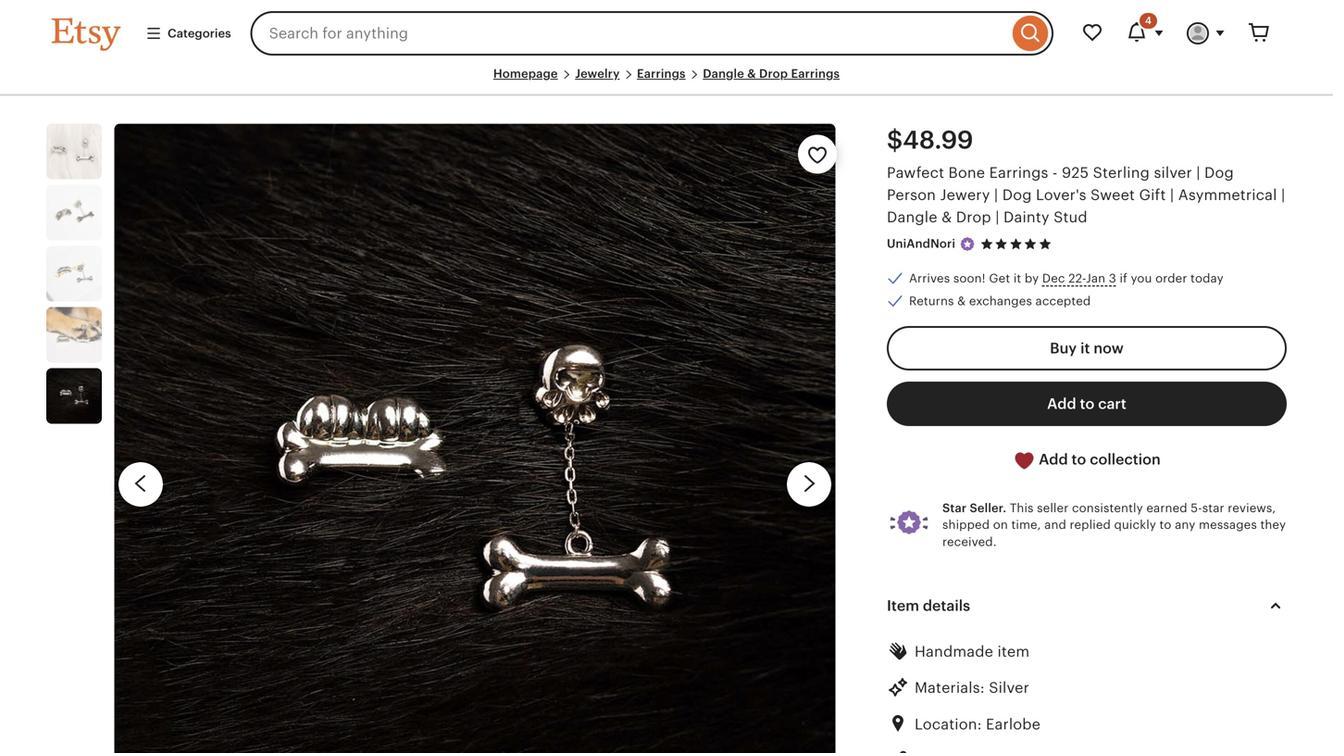 Task type: describe. For each thing, give the bounding box(es) containing it.
jan
[[1087, 272, 1106, 286]]

jewelry link
[[575, 67, 620, 81]]

handmade
[[915, 643, 994, 660]]

1 horizontal spatial earrings
[[791, 67, 840, 81]]

accepted
[[1036, 294, 1091, 308]]

5-
[[1191, 501, 1203, 515]]

arrives soon! get it by dec 22-jan 3 if you order today
[[910, 272, 1224, 286]]

collection
[[1090, 451, 1161, 468]]

asymmetrical
[[1179, 187, 1278, 203]]

item
[[998, 643, 1030, 660]]

categories banner
[[19, 0, 1315, 67]]

& inside pawfect bone earrings - 925 sterling silver | dog person jewery | dog lover's sweet gift | asymmetrical | dangle & drop | dainty stud
[[942, 209, 953, 226]]

reviews,
[[1229, 501, 1277, 515]]

to for cart
[[1081, 396, 1095, 412]]

jewery
[[941, 187, 991, 203]]

| right silver
[[1197, 165, 1201, 181]]

& for dangle
[[748, 67, 757, 81]]

materials:
[[915, 680, 985, 696]]

handmade item
[[915, 643, 1030, 660]]

gift
[[1140, 187, 1167, 203]]

0 horizontal spatial drop
[[760, 67, 788, 81]]

4 button
[[1115, 11, 1176, 56]]

location: earlobe
[[915, 716, 1041, 733]]

star
[[943, 501, 967, 515]]

buy it now button
[[887, 326, 1288, 371]]

add to collection button
[[887, 437, 1288, 483]]

now
[[1094, 340, 1124, 357]]

star
[[1203, 501, 1225, 515]]

arrives
[[910, 272, 951, 286]]

quickly
[[1115, 518, 1157, 532]]

22-
[[1069, 272, 1087, 286]]

this seller consistently earned 5-star reviews, shipped on time, and replied quickly to any messages they received.
[[943, 501, 1287, 549]]

you
[[1131, 272, 1153, 286]]

add to cart button
[[887, 382, 1288, 426]]

person
[[887, 187, 937, 203]]

bone
[[949, 165, 986, 181]]

star_seller image
[[960, 236, 976, 253]]

add for add to cart
[[1048, 396, 1077, 412]]

none search field inside categories banner
[[251, 11, 1054, 56]]

uniandnori link
[[887, 237, 956, 251]]

pawfect bone earrings - 925 sterling silver | dog person jewery | dog lover's sweet gift | asymmetrical | dangle & drop | dainty stud
[[887, 165, 1286, 226]]

soon! get
[[954, 272, 1011, 286]]

homepage link
[[494, 67, 558, 81]]

| right jewery
[[995, 187, 999, 203]]

if
[[1120, 272, 1128, 286]]

returns
[[910, 294, 955, 308]]

925
[[1062, 165, 1090, 181]]

exchanges
[[970, 294, 1033, 308]]

details
[[923, 597, 971, 614]]

earned
[[1147, 501, 1188, 515]]

dangle & drop earrings
[[703, 67, 840, 81]]

1 horizontal spatial pawfect bone earrings 925 sterling silver dog person image 5 image
[[114, 124, 836, 753]]



Task type: locate. For each thing, give the bounding box(es) containing it.
1 vertical spatial dangle
[[887, 209, 938, 226]]

dangle
[[703, 67, 745, 81], [887, 209, 938, 226]]

menu bar containing homepage
[[52, 67, 1282, 96]]

received.
[[943, 535, 997, 549]]

2 horizontal spatial earrings
[[990, 165, 1049, 181]]

replied
[[1070, 518, 1111, 532]]

1 vertical spatial it
[[1081, 340, 1091, 357]]

today
[[1191, 272, 1224, 286]]

drop inside pawfect bone earrings - 925 sterling silver | dog person jewery | dog lover's sweet gift | asymmetrical | dangle & drop | dainty stud
[[957, 209, 992, 226]]

buy
[[1051, 340, 1077, 357]]

1 vertical spatial to
[[1072, 451, 1087, 468]]

pawfect bone earrings 925 sterling silver dog person image 2 image
[[46, 185, 102, 240]]

pawfect bone earrings 925 sterling silver dog person image 3 image
[[46, 246, 102, 302]]

2 vertical spatial to
[[1160, 518, 1172, 532]]

0 horizontal spatial dog
[[1003, 187, 1032, 203]]

& for returns
[[958, 294, 966, 308]]

returns & exchanges accepted
[[910, 294, 1091, 308]]

& right the "earrings" link
[[748, 67, 757, 81]]

dangle right the "earrings" link
[[703, 67, 745, 81]]

silver
[[1155, 165, 1193, 181]]

& right 'returns'
[[958, 294, 966, 308]]

earrings
[[637, 67, 686, 81], [791, 67, 840, 81], [990, 165, 1049, 181]]

4
[[1146, 15, 1152, 26]]

this
[[1010, 501, 1034, 515]]

0 horizontal spatial dangle
[[703, 67, 745, 81]]

| right asymmetrical
[[1282, 187, 1286, 203]]

uniandnori
[[887, 237, 956, 251]]

pawfect
[[887, 165, 945, 181]]

to inside this seller consistently earned 5-star reviews, shipped on time, and replied quickly to any messages they received.
[[1160, 518, 1172, 532]]

to left cart
[[1081, 396, 1095, 412]]

1 vertical spatial dog
[[1003, 187, 1032, 203]]

to for collection
[[1072, 451, 1087, 468]]

categories button
[[132, 17, 245, 50]]

0 vertical spatial dog
[[1205, 165, 1235, 181]]

add to collection
[[1036, 451, 1161, 468]]

pawfect bone earrings 925 sterling silver dog person image 1 image
[[46, 124, 102, 179]]

|
[[1197, 165, 1201, 181], [995, 187, 999, 203], [1171, 187, 1175, 203], [1282, 187, 1286, 203], [996, 209, 1000, 226]]

seller.
[[970, 501, 1007, 515]]

0 vertical spatial add
[[1048, 396, 1077, 412]]

2 horizontal spatial &
[[958, 294, 966, 308]]

pawfect bone earrings 925 sterling silver dog person image 4 image
[[46, 307, 102, 363]]

add
[[1048, 396, 1077, 412], [1039, 451, 1069, 468]]

0 vertical spatial &
[[748, 67, 757, 81]]

0 vertical spatial to
[[1081, 396, 1095, 412]]

| right gift
[[1171, 187, 1175, 203]]

it left by
[[1014, 272, 1022, 286]]

dec
[[1043, 272, 1066, 286]]

0 horizontal spatial pawfect bone earrings 925 sterling silver dog person image 5 image
[[48, 370, 100, 422]]

item details
[[887, 597, 971, 614]]

&
[[748, 67, 757, 81], [942, 209, 953, 226], [958, 294, 966, 308]]

dangle & drop earrings link
[[703, 67, 840, 81]]

add left cart
[[1048, 396, 1077, 412]]

it right buy
[[1081, 340, 1091, 357]]

homepage
[[494, 67, 558, 81]]

categories
[[168, 26, 231, 40]]

cart
[[1099, 396, 1127, 412]]

on
[[994, 518, 1009, 532]]

shipped
[[943, 518, 990, 532]]

earlobe
[[987, 716, 1041, 733]]

0 horizontal spatial &
[[748, 67, 757, 81]]

add for add to collection
[[1039, 451, 1069, 468]]

1 horizontal spatial it
[[1081, 340, 1091, 357]]

$48.99
[[887, 126, 974, 154]]

menu bar
[[52, 67, 1282, 96]]

0 vertical spatial dangle
[[703, 67, 745, 81]]

messages
[[1200, 518, 1258, 532]]

1 horizontal spatial dog
[[1205, 165, 1235, 181]]

lover's
[[1037, 187, 1087, 203]]

add to cart
[[1048, 396, 1127, 412]]

earrings inside pawfect bone earrings - 925 sterling silver | dog person jewery | dog lover's sweet gift | asymmetrical | dangle & drop | dainty stud
[[990, 165, 1049, 181]]

None search field
[[251, 11, 1054, 56]]

1 vertical spatial drop
[[957, 209, 992, 226]]

1 vertical spatial &
[[942, 209, 953, 226]]

location:
[[915, 716, 982, 733]]

by
[[1025, 272, 1040, 286]]

consistently
[[1073, 501, 1144, 515]]

dainty
[[1004, 209, 1050, 226]]

sweet
[[1091, 187, 1136, 203]]

0 horizontal spatial it
[[1014, 272, 1022, 286]]

to left collection
[[1072, 451, 1087, 468]]

order
[[1156, 272, 1188, 286]]

to
[[1081, 396, 1095, 412], [1072, 451, 1087, 468], [1160, 518, 1172, 532]]

jewelry
[[575, 67, 620, 81]]

0 vertical spatial drop
[[760, 67, 788, 81]]

time,
[[1012, 518, 1042, 532]]

| left 'dainty'
[[996, 209, 1000, 226]]

materials: silver
[[915, 680, 1030, 696]]

-
[[1053, 165, 1058, 181]]

dog up asymmetrical
[[1205, 165, 1235, 181]]

add up seller
[[1039, 451, 1069, 468]]

& down jewery
[[942, 209, 953, 226]]

2 vertical spatial &
[[958, 294, 966, 308]]

Search for anything text field
[[251, 11, 1009, 56]]

dangle inside pawfect bone earrings - 925 sterling silver | dog person jewery | dog lover's sweet gift | asymmetrical | dangle & drop | dainty stud
[[887, 209, 938, 226]]

stud
[[1054, 209, 1088, 226]]

pawfect bone earrings 925 sterling silver dog person image 5 image
[[114, 124, 836, 753], [48, 370, 100, 422]]

3
[[1109, 272, 1117, 286]]

buy it now
[[1051, 340, 1124, 357]]

they
[[1261, 518, 1287, 532]]

dangle down person
[[887, 209, 938, 226]]

and
[[1045, 518, 1067, 532]]

dog
[[1205, 165, 1235, 181], [1003, 187, 1032, 203]]

seller
[[1038, 501, 1069, 515]]

drop
[[760, 67, 788, 81], [957, 209, 992, 226]]

0 horizontal spatial earrings
[[637, 67, 686, 81]]

to down earned
[[1160, 518, 1172, 532]]

any
[[1176, 518, 1196, 532]]

1 horizontal spatial dangle
[[887, 209, 938, 226]]

star seller.
[[943, 501, 1007, 515]]

it inside button
[[1081, 340, 1091, 357]]

it
[[1014, 272, 1022, 286], [1081, 340, 1091, 357]]

sterling
[[1094, 165, 1150, 181]]

dog up 'dainty'
[[1003, 187, 1032, 203]]

earrings link
[[637, 67, 686, 81]]

1 horizontal spatial drop
[[957, 209, 992, 226]]

item
[[887, 597, 920, 614]]

item details button
[[871, 584, 1304, 628]]

silver
[[989, 680, 1030, 696]]

1 vertical spatial add
[[1039, 451, 1069, 468]]

1 horizontal spatial &
[[942, 209, 953, 226]]

0 vertical spatial it
[[1014, 272, 1022, 286]]



Task type: vqa. For each thing, say whether or not it's contained in the screenshot.
your corresponding to personalization
no



